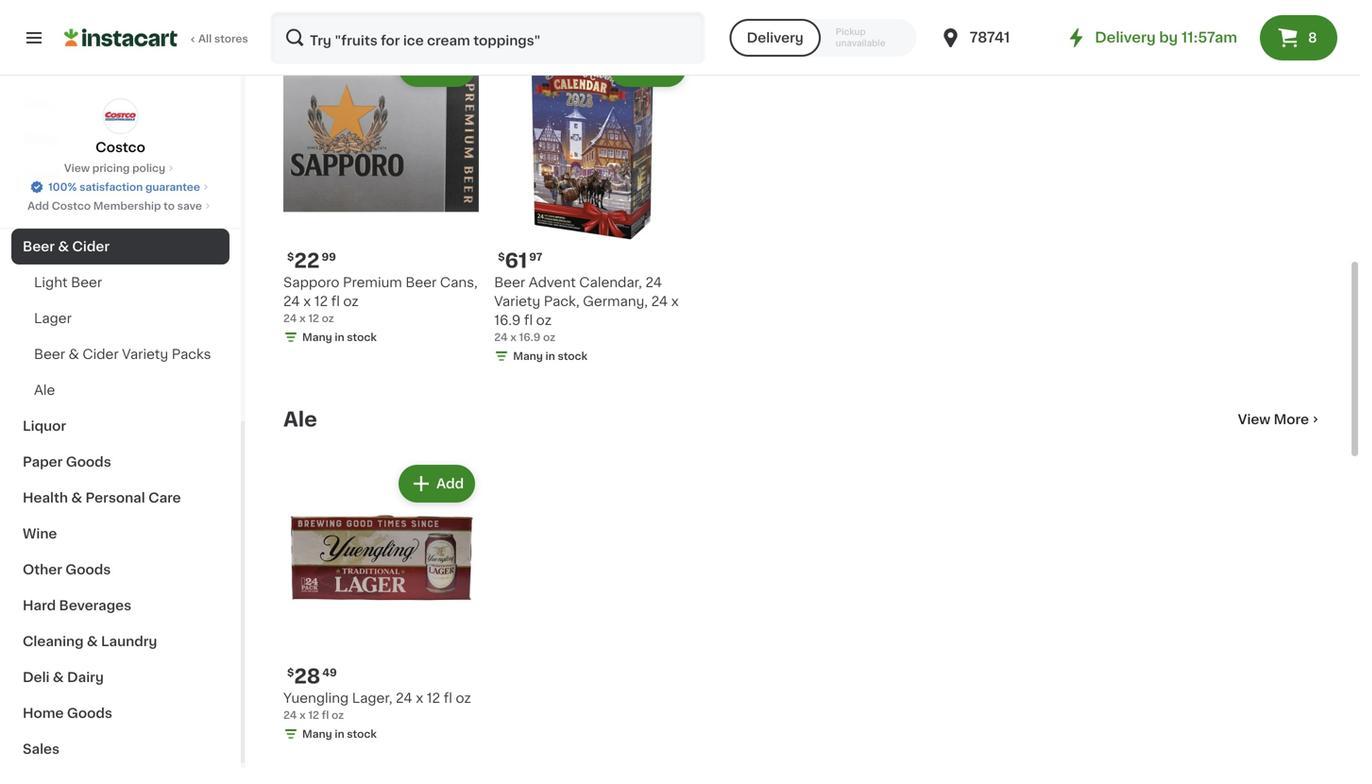 Task type: describe. For each thing, give the bounding box(es) containing it.
pets
[[23, 96, 53, 110]]

costco link
[[96, 98, 145, 157]]

calendar,
[[579, 276, 642, 289]]

8
[[1308, 31, 1317, 44]]

paper goods link
[[11, 444, 230, 480]]

11:57am
[[1182, 31, 1238, 44]]

sapporo
[[283, 276, 340, 289]]

care
[[148, 491, 181, 504]]

add costco membership to save link
[[27, 198, 213, 214]]

satisfaction
[[79, 182, 143, 192]]

99
[[322, 252, 336, 262]]

all stores link
[[64, 11, 249, 64]]

light beer link
[[11, 265, 230, 300]]

other goods
[[23, 563, 111, 576]]

pets link
[[11, 85, 230, 121]]

add for 22
[[436, 61, 464, 75]]

cleaning & laundry
[[23, 635, 157, 648]]

in for 22
[[335, 332, 344, 343]]

$ for 61
[[498, 252, 505, 262]]

all stores
[[198, 34, 248, 44]]

delivery for delivery
[[747, 31, 804, 44]]

other
[[23, 563, 62, 576]]

28
[[294, 667, 321, 687]]

delivery by 11:57am
[[1095, 31, 1238, 44]]

beer for beer & cider variety packs
[[34, 348, 65, 361]]

0 horizontal spatial ale
[[34, 384, 55, 397]]

fl right lager,
[[444, 692, 452, 705]]

& for deli & dairy
[[53, 671, 64, 684]]

cider for beer & cider variety packs
[[83, 348, 119, 361]]

cans,
[[440, 276, 478, 289]]

home goods link
[[11, 695, 230, 731]]

sales link
[[11, 731, 230, 767]]

home goods
[[23, 707, 112, 720]]

yuengling lager, 24 x 12 fl oz 24 x 12 fl oz
[[283, 692, 471, 721]]

22
[[294, 251, 320, 271]]

light beer
[[34, 276, 102, 289]]

all
[[198, 34, 212, 44]]

cleaning
[[23, 635, 84, 648]]

0 vertical spatial 16.9
[[494, 314, 521, 327]]

dairy
[[67, 671, 104, 684]]

stock for 22
[[347, 332, 377, 343]]

pack,
[[544, 295, 580, 308]]

paper goods
[[23, 455, 111, 469]]

many in stock for 22
[[302, 332, 377, 343]]

delivery button
[[730, 19, 821, 57]]

sapporo premium beer cans, 24 x 12 fl oz 24 x 12 oz
[[283, 276, 478, 324]]

1 vertical spatial 16.9
[[519, 332, 541, 343]]

view more
[[1238, 413, 1309, 426]]

$ 22 99
[[287, 251, 336, 271]]

baby link
[[11, 121, 230, 157]]

delivery by 11:57am link
[[1065, 26, 1238, 49]]

0 horizontal spatial variety
[[122, 348, 168, 361]]

many for 28
[[302, 729, 332, 739]]

health & personal care
[[23, 491, 181, 504]]

49
[[322, 668, 337, 678]]

100% satisfaction guarantee button
[[29, 176, 212, 195]]

view for view more
[[1238, 413, 1271, 426]]

membership
[[93, 201, 161, 211]]

view for view pricing policy
[[64, 163, 90, 173]]

deli & dairy link
[[11, 659, 230, 695]]

beer & cider link
[[11, 229, 230, 265]]

add button for 28
[[401, 467, 473, 501]]

fl inside sapporo premium beer cans, 24 x 12 fl oz 24 x 12 oz
[[331, 295, 340, 308]]

& for beer & cider variety packs
[[69, 348, 79, 361]]

wine link
[[11, 516, 230, 552]]

baby
[[23, 132, 58, 145]]

beer for beer advent calendar, 24 variety pack, germany, 24 x 16.9 fl oz 24 x 16.9 oz
[[494, 276, 525, 289]]

candy
[[90, 60, 135, 74]]

paper
[[23, 455, 63, 469]]

product group containing 22
[[283, 45, 479, 349]]

snacks & candy link
[[11, 49, 230, 85]]

add button for 61
[[611, 51, 684, 85]]

hard beverages link
[[11, 588, 230, 624]]

cleaning & laundry link
[[11, 624, 230, 659]]

deli & dairy
[[23, 671, 104, 684]]

fl inside beer advent calendar, 24 variety pack, germany, 24 x 16.9 fl oz 24 x 16.9 oz
[[524, 314, 533, 327]]

hard beverages
[[23, 599, 131, 612]]

8 button
[[1260, 15, 1338, 60]]

premium
[[343, 276, 402, 289]]

hard
[[23, 599, 56, 612]]

beer & cider
[[23, 240, 110, 253]]

0 horizontal spatial ale link
[[11, 372, 230, 408]]

policy
[[132, 163, 165, 173]]

laundry
[[101, 635, 157, 648]]

$ 28 49
[[287, 667, 337, 687]]

home
[[23, 707, 64, 720]]

variety inside beer advent calendar, 24 variety pack, germany, 24 x 16.9 fl oz 24 x 16.9 oz
[[494, 295, 541, 308]]

sales
[[23, 743, 60, 756]]

stock for 61
[[558, 351, 588, 362]]

electronics link
[[11, 193, 230, 229]]

add for 61
[[647, 61, 675, 75]]

0 vertical spatial costco
[[96, 141, 145, 154]]

advent
[[529, 276, 576, 289]]

$ 61 97
[[498, 251, 543, 271]]

deli
[[23, 671, 50, 684]]

costco logo image
[[103, 98, 138, 134]]

beer advent calendar, 24 variety pack, germany, 24 x 16.9 fl oz 24 x 16.9 oz
[[494, 276, 679, 343]]

product group containing 61
[[494, 45, 690, 368]]

& for beer & cider
[[58, 240, 69, 253]]

other goods link
[[11, 552, 230, 588]]

health
[[23, 491, 68, 504]]

in for 28
[[335, 729, 344, 739]]

lager,
[[352, 692, 393, 705]]

light
[[34, 276, 68, 289]]

pricing
[[92, 163, 130, 173]]

beer for beer & cider
[[23, 240, 55, 253]]

beer & cider variety packs
[[34, 348, 211, 361]]

view pricing policy link
[[64, 161, 177, 176]]



Task type: vqa. For each thing, say whether or not it's contained in the screenshot.
Home Goods LINK
yes



Task type: locate. For each thing, give the bounding box(es) containing it.
in
[[335, 332, 344, 343], [546, 351, 555, 362], [335, 729, 344, 739]]

liquor
[[23, 419, 66, 433]]

1 vertical spatial cider
[[83, 348, 119, 361]]

2 vertical spatial goods
[[67, 707, 112, 720]]

1 vertical spatial costco
[[52, 201, 91, 211]]

0 vertical spatial ale
[[34, 384, 55, 397]]

2 vertical spatial many
[[302, 729, 332, 739]]

1 vertical spatial many
[[513, 351, 543, 362]]

1 vertical spatial variety
[[122, 348, 168, 361]]

& down electronics
[[58, 240, 69, 253]]

100% satisfaction guarantee
[[48, 182, 200, 192]]

12
[[314, 295, 328, 308], [308, 313, 319, 324], [427, 692, 440, 705], [308, 710, 319, 721]]

liquor link
[[11, 408, 230, 444]]

beer inside beer advent calendar, 24 variety pack, germany, 24 x 16.9 fl oz 24 x 16.9 oz
[[494, 276, 525, 289]]

2 vertical spatial in
[[335, 729, 344, 739]]

0 horizontal spatial costco
[[52, 201, 91, 211]]

snacks & candy
[[23, 60, 135, 74]]

2 vertical spatial stock
[[347, 729, 377, 739]]

$ inside $ 61 97
[[498, 252, 505, 262]]

beer left cans,
[[406, 276, 437, 289]]

goods up health & personal care
[[66, 455, 111, 469]]

& down lager
[[69, 348, 79, 361]]

to
[[164, 201, 175, 211]]

cider down the lager link
[[83, 348, 119, 361]]

product group containing 28
[[283, 461, 479, 746]]

view left more
[[1238, 413, 1271, 426]]

in down sapporo premium beer cans, 24 x 12 fl oz 24 x 12 oz
[[335, 332, 344, 343]]

fl down sapporo
[[331, 295, 340, 308]]

many in stock down yuengling
[[302, 729, 377, 739]]

add for 28
[[436, 477, 464, 490]]

$ inside $ 28 49
[[287, 668, 294, 678]]

variety down the lager link
[[122, 348, 168, 361]]

floral link
[[11, 157, 230, 193]]

goods for paper goods
[[66, 455, 111, 469]]

16.9 down advent
[[519, 332, 541, 343]]

germany,
[[583, 295, 648, 308]]

cider inside beer & cider variety packs link
[[83, 348, 119, 361]]

1 vertical spatial ale
[[283, 410, 317, 429]]

guarantee
[[145, 182, 200, 192]]

goods for other goods
[[65, 563, 111, 576]]

beer right the light
[[71, 276, 102, 289]]

0 vertical spatial variety
[[494, 295, 541, 308]]

1 horizontal spatial variety
[[494, 295, 541, 308]]

stock for 28
[[347, 729, 377, 739]]

add costco membership to save
[[27, 201, 202, 211]]

stock down yuengling lager, 24 x 12 fl oz 24 x 12 fl oz
[[347, 729, 377, 739]]

delivery for delivery by 11:57am
[[1095, 31, 1156, 44]]

product group
[[283, 45, 479, 349], [494, 45, 690, 368], [283, 461, 479, 746]]

more
[[1274, 413, 1309, 426]]

2 vertical spatial many in stock
[[302, 729, 377, 739]]

1 vertical spatial view
[[1238, 413, 1271, 426]]

floral
[[23, 168, 60, 181]]

&
[[75, 60, 86, 74], [58, 240, 69, 253], [69, 348, 79, 361], [71, 491, 82, 504], [87, 635, 98, 648], [53, 671, 64, 684]]

view more link
[[1238, 410, 1323, 429]]

goods down dairy
[[67, 707, 112, 720]]

16.9 down 61 on the left top
[[494, 314, 521, 327]]

1 vertical spatial many in stock
[[513, 351, 588, 362]]

many in stock
[[302, 332, 377, 343], [513, 351, 588, 362], [302, 729, 377, 739]]

1 horizontal spatial ale link
[[283, 408, 317, 431]]

ale link
[[11, 372, 230, 408], [283, 408, 317, 431]]

cider for beer & cider
[[72, 240, 110, 253]]

goods for home goods
[[67, 707, 112, 720]]

beer up the light
[[23, 240, 55, 253]]

1 horizontal spatial view
[[1238, 413, 1271, 426]]

stock down sapporo premium beer cans, 24 x 12 fl oz 24 x 12 oz
[[347, 332, 377, 343]]

ale
[[34, 384, 55, 397], [283, 410, 317, 429]]

$ inside $ 22 99
[[287, 252, 294, 262]]

stores
[[214, 34, 248, 44]]

1 vertical spatial in
[[546, 351, 555, 362]]

cider inside beer & cider link
[[72, 240, 110, 253]]

0 vertical spatial many in stock
[[302, 332, 377, 343]]

0 vertical spatial item carousel region
[[257, 38, 1323, 378]]

packs
[[172, 348, 211, 361]]

wine
[[23, 527, 57, 540]]

many down beer advent calendar, 24 variety pack, germany, 24 x 16.9 fl oz 24 x 16.9 oz
[[513, 351, 543, 362]]

0 vertical spatial stock
[[347, 332, 377, 343]]

$ for 22
[[287, 252, 294, 262]]

0 vertical spatial in
[[335, 332, 344, 343]]

2 item carousel region from the top
[[257, 453, 1323, 768]]

$ left the 97 on the left top of the page
[[498, 252, 505, 262]]

item carousel region containing 22
[[257, 38, 1323, 378]]

0 vertical spatial goods
[[66, 455, 111, 469]]

0 horizontal spatial delivery
[[747, 31, 804, 44]]

$ up sapporo
[[287, 252, 294, 262]]

& for cleaning & laundry
[[87, 635, 98, 648]]

1 horizontal spatial costco
[[96, 141, 145, 154]]

beverages
[[59, 599, 131, 612]]

$ up yuengling
[[287, 668, 294, 678]]

goods
[[66, 455, 111, 469], [65, 563, 111, 576], [67, 707, 112, 720]]

many in stock down sapporo premium beer cans, 24 x 12 fl oz 24 x 12 oz
[[302, 332, 377, 343]]

1 horizontal spatial delivery
[[1095, 31, 1156, 44]]

lager
[[34, 312, 72, 325]]

& for health & personal care
[[71, 491, 82, 504]]

by
[[1159, 31, 1178, 44]]

oz
[[343, 295, 359, 308], [322, 313, 334, 324], [536, 314, 552, 327], [543, 332, 556, 343], [456, 692, 471, 705], [332, 710, 344, 721]]

cider
[[72, 240, 110, 253], [83, 348, 119, 361]]

78741 button
[[940, 11, 1053, 64]]

cider up light beer
[[72, 240, 110, 253]]

costco down "100%"
[[52, 201, 91, 211]]

Search field
[[272, 13, 703, 62]]

beer down 61 on the left top
[[494, 276, 525, 289]]

& for snacks & candy
[[75, 60, 86, 74]]

97
[[529, 252, 543, 262]]

x
[[303, 295, 311, 308], [671, 295, 679, 308], [300, 313, 306, 324], [510, 332, 517, 343], [416, 692, 423, 705], [300, 710, 306, 721]]

item carousel region
[[257, 38, 1323, 378], [257, 453, 1323, 768]]

add button for 22
[[401, 51, 473, 85]]

0 horizontal spatial view
[[64, 163, 90, 173]]

delivery inside button
[[747, 31, 804, 44]]

goods up beverages
[[65, 563, 111, 576]]

in for 61
[[546, 351, 555, 362]]

stock down beer advent calendar, 24 variety pack, germany, 24 x 16.9 fl oz 24 x 16.9 oz
[[558, 351, 588, 362]]

fl down yuengling
[[322, 710, 329, 721]]

view up "100%"
[[64, 163, 90, 173]]

beer inside sapporo premium beer cans, 24 x 12 fl oz 24 x 12 oz
[[406, 276, 437, 289]]

fl down advent
[[524, 314, 533, 327]]

$
[[287, 252, 294, 262], [498, 252, 505, 262], [287, 668, 294, 678]]

1 item carousel region from the top
[[257, 38, 1323, 378]]

None search field
[[270, 11, 705, 64]]

lager link
[[11, 300, 230, 336]]

save
[[177, 201, 202, 211]]

0 vertical spatial view
[[64, 163, 90, 173]]

beer down lager
[[34, 348, 65, 361]]

beer & cider variety packs link
[[11, 336, 230, 372]]

costco up view pricing policy link on the left of the page
[[96, 141, 145, 154]]

health & personal care link
[[11, 480, 230, 516]]

costco
[[96, 141, 145, 154], [52, 201, 91, 211]]

fl
[[331, 295, 340, 308], [524, 314, 533, 327], [444, 692, 452, 705], [322, 710, 329, 721]]

many for 22
[[302, 332, 332, 343]]

16.9
[[494, 314, 521, 327], [519, 332, 541, 343]]

yuengling
[[283, 692, 349, 705]]

1 vertical spatial stock
[[558, 351, 588, 362]]

beer inside beer & cider link
[[23, 240, 55, 253]]

view pricing policy
[[64, 163, 165, 173]]

1 vertical spatial goods
[[65, 563, 111, 576]]

personal
[[85, 491, 145, 504]]

& right health
[[71, 491, 82, 504]]

beer inside the light beer link
[[71, 276, 102, 289]]

100%
[[48, 182, 77, 192]]

many in stock for 61
[[513, 351, 588, 362]]

many in stock down pack, on the top left
[[513, 351, 588, 362]]

item carousel region containing 28
[[257, 453, 1323, 768]]

beer
[[23, 240, 55, 253], [71, 276, 102, 289], [406, 276, 437, 289], [494, 276, 525, 289], [34, 348, 65, 361]]

1 horizontal spatial ale
[[283, 410, 317, 429]]

0 vertical spatial many
[[302, 332, 332, 343]]

many down yuengling
[[302, 729, 332, 739]]

in down yuengling
[[335, 729, 344, 739]]

stock
[[347, 332, 377, 343], [558, 351, 588, 362], [347, 729, 377, 739]]

0 vertical spatial cider
[[72, 240, 110, 253]]

service type group
[[730, 19, 917, 57]]

& right deli
[[53, 671, 64, 684]]

$ for 28
[[287, 668, 294, 678]]

24
[[646, 276, 662, 289], [283, 295, 300, 308], [651, 295, 668, 308], [283, 313, 297, 324], [494, 332, 508, 343], [396, 692, 413, 705], [283, 710, 297, 721]]

instacart logo image
[[64, 26, 178, 49]]

beer inside beer & cider variety packs link
[[34, 348, 65, 361]]

many for 61
[[513, 351, 543, 362]]

& left candy
[[75, 60, 86, 74]]

variety down advent
[[494, 295, 541, 308]]

& down beverages
[[87, 635, 98, 648]]

many in stock for 28
[[302, 729, 377, 739]]

many down sapporo
[[302, 332, 332, 343]]

electronics
[[23, 204, 100, 217]]

61
[[505, 251, 527, 271]]

1 vertical spatial item carousel region
[[257, 453, 1323, 768]]

in down pack, on the top left
[[546, 351, 555, 362]]

78741
[[970, 31, 1010, 44]]



